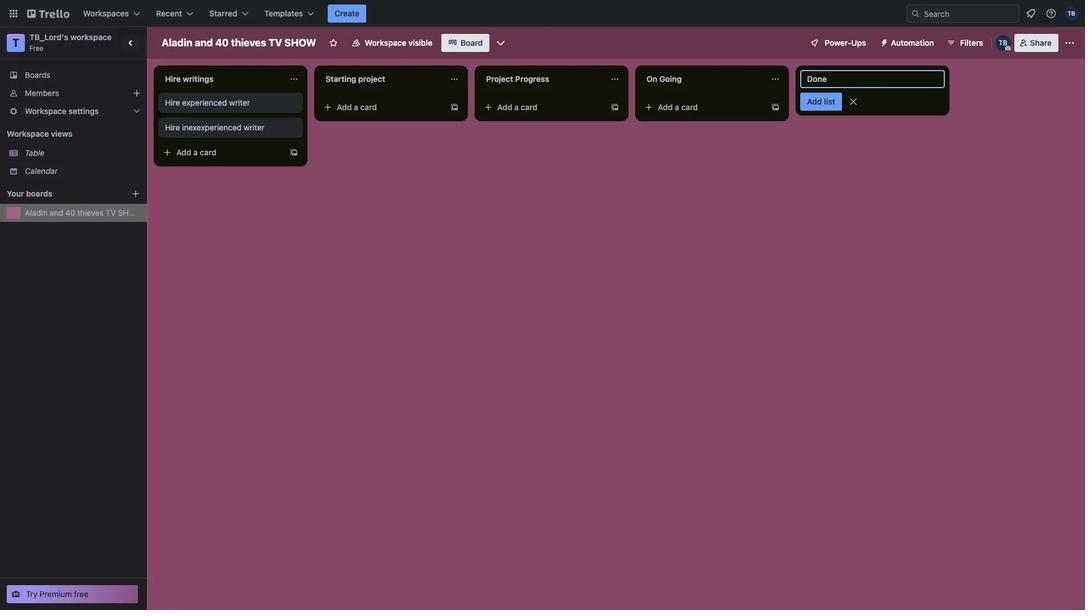 Task type: locate. For each thing, give the bounding box(es) containing it.
share
[[1031, 38, 1052, 47]]

thieves inside "aladin and 40 thieves tv show" link
[[77, 208, 104, 218]]

0 vertical spatial aladin
[[162, 37, 192, 49]]

tv down templates
[[269, 37, 282, 49]]

add down project
[[498, 102, 512, 112]]

add a card button for going
[[640, 98, 767, 116]]

1 vertical spatial show
[[118, 208, 142, 218]]

card down progress
[[521, 102, 538, 112]]

0 vertical spatial thieves
[[231, 37, 266, 49]]

aladin and 40 thieves tv show down your boards with 1 items element
[[25, 208, 142, 218]]

tv
[[269, 37, 282, 49], [106, 208, 116, 218]]

experienced
[[182, 98, 227, 107]]

1 vertical spatial writer
[[244, 123, 265, 132]]

1 horizontal spatial show
[[285, 37, 316, 49]]

workspaces button
[[76, 5, 147, 23]]

board
[[461, 38, 483, 47]]

a down starting project
[[354, 102, 358, 112]]

ups
[[852, 38, 866, 47]]

40
[[215, 37, 229, 49], [65, 208, 75, 218]]

starting
[[326, 74, 356, 84]]

card down "on going" text field
[[682, 102, 698, 112]]

0 vertical spatial writer
[[229, 98, 250, 107]]

tb_lord's workspace free
[[29, 32, 112, 53]]

card down inexexperienced
[[200, 148, 217, 157]]

starting project
[[326, 74, 385, 84]]

1 vertical spatial aladin and 40 thieves tv show
[[25, 208, 142, 218]]

writer
[[229, 98, 250, 107], [244, 123, 265, 132]]

add a card for writings
[[176, 148, 217, 157]]

a down project progress
[[515, 102, 519, 112]]

0 vertical spatial workspace
[[365, 38, 407, 47]]

1 vertical spatial tv
[[106, 208, 116, 218]]

a down inexexperienced
[[193, 148, 198, 157]]

1 horizontal spatial and
[[195, 37, 213, 49]]

add down inexexperienced
[[176, 148, 191, 157]]

recent button
[[149, 5, 200, 23]]

add
[[807, 97, 822, 106], [337, 102, 352, 112], [498, 102, 512, 112], [658, 102, 673, 112], [176, 148, 191, 157]]

0 horizontal spatial 40
[[65, 208, 75, 218]]

0 vertical spatial hire
[[165, 74, 181, 84]]

1 vertical spatial thieves
[[77, 208, 104, 218]]

0 notifications image
[[1024, 7, 1038, 20]]

workspace left visible
[[365, 38, 407, 47]]

2 horizontal spatial create from template… image
[[771, 103, 780, 112]]

0 horizontal spatial tv
[[106, 208, 116, 218]]

workspace settings
[[25, 106, 99, 116]]

0 vertical spatial show
[[285, 37, 316, 49]]

0 vertical spatial aladin and 40 thieves tv show
[[162, 37, 316, 49]]

tb_lord (tylerblack44) image
[[995, 35, 1011, 51]]

t
[[12, 36, 19, 49]]

1 horizontal spatial create from template… image
[[450, 103, 459, 112]]

add a card down the going
[[658, 102, 698, 112]]

star or unstar board image
[[329, 38, 338, 47]]

on
[[647, 74, 658, 84]]

1 vertical spatial hire
[[165, 98, 180, 107]]

boards link
[[0, 66, 147, 84]]

add a card button down hire inexexperienced writer
[[158, 144, 285, 162]]

workspace down members
[[25, 106, 67, 116]]

1 horizontal spatial aladin
[[162, 37, 192, 49]]

aladin down recent dropdown button
[[162, 37, 192, 49]]

add for starting project
[[337, 102, 352, 112]]

add a card down starting project
[[337, 102, 377, 112]]

visible
[[409, 38, 433, 47]]

writer down hire experienced writer link
[[244, 123, 265, 132]]

hire for hire inexexperienced writer
[[165, 123, 180, 132]]

1 vertical spatial workspace
[[25, 106, 67, 116]]

0 vertical spatial and
[[195, 37, 213, 49]]

card for project
[[360, 102, 377, 112]]

thieves down starred popup button
[[231, 37, 266, 49]]

aladin and 40 thieves tv show inside text field
[[162, 37, 316, 49]]

add a card button down "on going" text field
[[640, 98, 767, 116]]

workspace for workspace settings
[[25, 106, 67, 116]]

tv down the calendar link
[[106, 208, 116, 218]]

hire inside 'text box'
[[165, 74, 181, 84]]

and inside text field
[[195, 37, 213, 49]]

thieves down your boards with 1 items element
[[77, 208, 104, 218]]

add a card button
[[319, 98, 446, 116], [479, 98, 606, 116], [640, 98, 767, 116], [158, 144, 285, 162]]

recent
[[156, 8, 182, 18]]

hire for hire writings
[[165, 74, 181, 84]]

card for progress
[[521, 102, 538, 112]]

hire writings
[[165, 74, 214, 84]]

add a card down project progress
[[498, 102, 538, 112]]

2 vertical spatial hire
[[165, 123, 180, 132]]

add for hire writings
[[176, 148, 191, 157]]

try premium free button
[[7, 586, 138, 604]]

Search field
[[920, 5, 1019, 22]]

a for writings
[[193, 148, 198, 157]]

create from template… image
[[450, 103, 459, 112], [771, 103, 780, 112], [289, 148, 299, 157]]

add a card for going
[[658, 102, 698, 112]]

40 inside text field
[[215, 37, 229, 49]]

card down project at left top
[[360, 102, 377, 112]]

and down your boards with 1 items element
[[50, 208, 63, 218]]

a
[[354, 102, 358, 112], [515, 102, 519, 112], [675, 102, 680, 112], [193, 148, 198, 157]]

project
[[358, 74, 385, 84]]

calendar link
[[25, 166, 140, 177]]

On Going text field
[[640, 70, 764, 88]]

hire
[[165, 74, 181, 84], [165, 98, 180, 107], [165, 123, 180, 132]]

a down the going
[[675, 102, 680, 112]]

show inside text field
[[285, 37, 316, 49]]

workspace inside popup button
[[25, 106, 67, 116]]

0 horizontal spatial thieves
[[77, 208, 104, 218]]

workspaces
[[83, 8, 129, 18]]

0 vertical spatial tv
[[269, 37, 282, 49]]

and down starred
[[195, 37, 213, 49]]

your boards with 1 items element
[[7, 187, 114, 201]]

boards
[[25, 70, 51, 80]]

1 vertical spatial aladin
[[25, 208, 48, 218]]

cancel list editing image
[[848, 96, 859, 107]]

add down the starting
[[337, 102, 352, 112]]

40 down your boards with 1 items element
[[65, 208, 75, 218]]

views
[[51, 129, 72, 139]]

your boards
[[7, 189, 52, 198]]

add for on going
[[658, 102, 673, 112]]

workspace for workspace visible
[[365, 38, 407, 47]]

automation button
[[876, 34, 941, 52]]

show down add board image at the left
[[118, 208, 142, 218]]

on going
[[647, 74, 682, 84]]

add a card down inexexperienced
[[176, 148, 217, 157]]

0 vertical spatial 40
[[215, 37, 229, 49]]

aladin
[[162, 37, 192, 49], [25, 208, 48, 218]]

members link
[[0, 84, 147, 102]]

automation
[[891, 38, 934, 47]]

calendar
[[25, 166, 58, 176]]

1 horizontal spatial tv
[[269, 37, 282, 49]]

show down templates popup button
[[285, 37, 316, 49]]

add a card button down starting project text box
[[319, 98, 446, 116]]

and
[[195, 37, 213, 49], [50, 208, 63, 218]]

aladin down boards on the left
[[25, 208, 48, 218]]

add left list
[[807, 97, 822, 106]]

0 horizontal spatial create from template… image
[[289, 148, 299, 157]]

show
[[285, 37, 316, 49], [118, 208, 142, 218]]

card for going
[[682, 102, 698, 112]]

create from template… image for on going
[[771, 103, 780, 112]]

project
[[486, 74, 513, 84]]

2 vertical spatial workspace
[[7, 129, 49, 139]]

aladin and 40 thieves tv show down starred popup button
[[162, 37, 316, 49]]

workspace up table
[[7, 129, 49, 139]]

boards
[[26, 189, 52, 198]]

workspace inside button
[[365, 38, 407, 47]]

card
[[360, 102, 377, 112], [521, 102, 538, 112], [682, 102, 698, 112], [200, 148, 217, 157]]

workspace
[[365, 38, 407, 47], [25, 106, 67, 116], [7, 129, 49, 139]]

progress
[[515, 74, 549, 84]]

3 hire from the top
[[165, 123, 180, 132]]

tb_lord's workspace link
[[29, 32, 112, 42]]

hire left writings
[[165, 74, 181, 84]]

1 hire from the top
[[165, 74, 181, 84]]

1 horizontal spatial aladin and 40 thieves tv show
[[162, 37, 316, 49]]

1 horizontal spatial thieves
[[231, 37, 266, 49]]

templates button
[[258, 5, 321, 23]]

add down on going in the top of the page
[[658, 102, 673, 112]]

add list button
[[801, 93, 842, 111]]

Starting project text field
[[319, 70, 443, 88]]

add a card
[[337, 102, 377, 112], [498, 102, 538, 112], [658, 102, 698, 112], [176, 148, 217, 157]]

hire down the hire writings
[[165, 98, 180, 107]]

40 down starred
[[215, 37, 229, 49]]

1 vertical spatial and
[[50, 208, 63, 218]]

thieves
[[231, 37, 266, 49], [77, 208, 104, 218]]

writer up hire inexexperienced writer link
[[229, 98, 250, 107]]

workspace
[[70, 32, 112, 42]]

hire left inexexperienced
[[165, 123, 180, 132]]

1 vertical spatial 40
[[65, 208, 75, 218]]

a for going
[[675, 102, 680, 112]]

2 hire from the top
[[165, 98, 180, 107]]

1 horizontal spatial 40
[[215, 37, 229, 49]]

add a card button down project progress text field
[[479, 98, 606, 116]]

table
[[25, 148, 44, 158]]

aladin and 40 thieves tv show
[[162, 37, 316, 49], [25, 208, 142, 218]]



Task type: vqa. For each thing, say whether or not it's contained in the screenshot.
ALADIN AND 40 THIEVES TV SHOW 'link'
yes



Task type: describe. For each thing, give the bounding box(es) containing it.
workspace views
[[7, 129, 72, 139]]

going
[[660, 74, 682, 84]]

sm image
[[876, 34, 891, 50]]

free
[[29, 44, 44, 53]]

customize views image
[[495, 37, 507, 49]]

add inside the add list button
[[807, 97, 822, 106]]

inexexperienced
[[182, 123, 242, 132]]

create from template… image for hire writings
[[289, 148, 299, 157]]

table link
[[25, 148, 140, 159]]

primary element
[[0, 0, 1086, 27]]

starred
[[209, 8, 237, 18]]

writings
[[183, 74, 214, 84]]

0 horizontal spatial show
[[118, 208, 142, 218]]

aladin inside text field
[[162, 37, 192, 49]]

add a card for project
[[337, 102, 377, 112]]

premium
[[40, 590, 72, 599]]

Project Progress text field
[[479, 70, 604, 88]]

0 horizontal spatial aladin
[[25, 208, 48, 218]]

Board name text field
[[156, 34, 322, 52]]

add a card button for project
[[319, 98, 446, 116]]

power-
[[825, 38, 852, 47]]

filters button
[[943, 34, 987, 52]]

show menu image
[[1065, 37, 1076, 49]]

hire experienced writer
[[165, 98, 250, 107]]

t link
[[7, 34, 25, 52]]

0 horizontal spatial aladin and 40 thieves tv show
[[25, 208, 142, 218]]

workspace for workspace views
[[7, 129, 49, 139]]

settings
[[69, 106, 99, 116]]

hire for hire experienced writer
[[165, 98, 180, 107]]

tb_lord's
[[29, 32, 68, 42]]

this member is an admin of this board. image
[[1006, 46, 1011, 51]]

project progress
[[486, 74, 549, 84]]

create from template… image for starting project
[[450, 103, 459, 112]]

a for progress
[[515, 102, 519, 112]]

Enter list title… text field
[[801, 70, 945, 88]]

search image
[[911, 9, 920, 18]]

create
[[335, 8, 360, 18]]

tv inside text field
[[269, 37, 282, 49]]

board link
[[442, 34, 490, 52]]

create button
[[328, 5, 366, 23]]

add a card button for writings
[[158, 144, 285, 162]]

try premium free
[[26, 590, 88, 599]]

power-ups button
[[802, 34, 873, 52]]

templates
[[264, 8, 303, 18]]

workspace visible
[[365, 38, 433, 47]]

0 horizontal spatial and
[[50, 208, 63, 218]]

starred button
[[203, 5, 255, 23]]

tyler black (tylerblack44) image
[[1065, 7, 1079, 20]]

share button
[[1015, 34, 1059, 52]]

power-ups
[[825, 38, 866, 47]]

add for project progress
[[498, 102, 512, 112]]

Hire writings text field
[[158, 70, 283, 88]]

try
[[26, 590, 38, 599]]

add a card for progress
[[498, 102, 538, 112]]

a for project
[[354, 102, 358, 112]]

free
[[74, 590, 88, 599]]

list
[[824, 97, 836, 106]]

workspace visible button
[[345, 34, 439, 52]]

workspace navigation collapse icon image
[[123, 35, 139, 51]]

hire inexexperienced writer
[[165, 123, 265, 132]]

hire inexexperienced writer link
[[165, 122, 296, 133]]

your
[[7, 189, 24, 198]]

add list
[[807, 97, 836, 106]]

card for writings
[[200, 148, 217, 157]]

add board image
[[131, 189, 140, 198]]

back to home image
[[27, 5, 70, 23]]

thieves inside aladin and 40 thieves tv show text field
[[231, 37, 266, 49]]

writer for hire experienced writer
[[229, 98, 250, 107]]

workspace settings button
[[0, 102, 147, 120]]

filters
[[960, 38, 984, 47]]

writer for hire inexexperienced writer
[[244, 123, 265, 132]]

aladin and 40 thieves tv show link
[[25, 207, 142, 219]]

open information menu image
[[1046, 8, 1057, 19]]

hire experienced writer link
[[165, 97, 296, 109]]

members
[[25, 88, 59, 98]]

create from template… image
[[611, 103, 620, 112]]

add a card button for progress
[[479, 98, 606, 116]]



